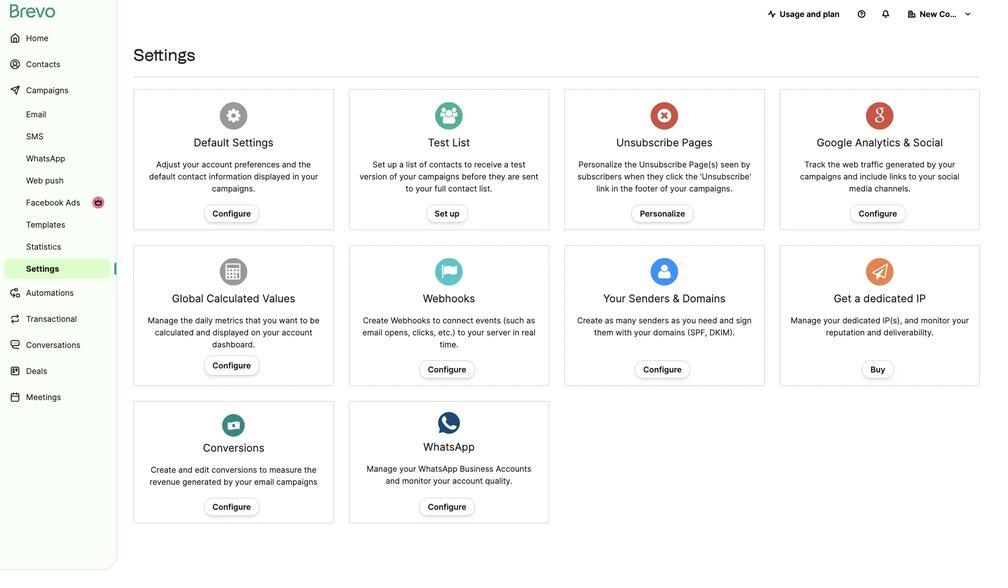 Task type: describe. For each thing, give the bounding box(es) containing it.
and inside button
[[807, 9, 821, 19]]

contact inside adjust your account preferences and the default contact information displayed in your campaigns.
[[178, 172, 207, 182]]

configure link for webhooks
[[419, 361, 475, 379]]

facebook ads
[[26, 198, 80, 208]]

that
[[246, 316, 261, 326]]

your inside create and edit conversions to measure the revenue generated by your email campaigns
[[235, 477, 252, 487]]

1 vertical spatial whatsapp
[[423, 441, 475, 454]]

create for webhooks
[[363, 316, 389, 326]]

account inside the manage the daily metrics that you want to be calculated and displayed on your account dashboard.
[[282, 328, 312, 338]]

templates link
[[4, 215, 110, 235]]

email
[[26, 109, 46, 119]]

1 vertical spatial of
[[390, 172, 397, 182]]

as inside create webhooks to connect events (such as email opens, clicks, etc.) to your server in real time.
[[526, 316, 535, 326]]

0 vertical spatial webhooks
[[423, 293, 475, 305]]

clicks,
[[413, 328, 436, 338]]

email inside create and edit conversions to measure the revenue generated by your email campaigns
[[254, 477, 274, 487]]

up for set up
[[450, 209, 460, 219]]

conversions
[[212, 465, 257, 475]]

the down "when"
[[621, 184, 633, 194]]

calculated
[[207, 293, 260, 305]]

company
[[940, 9, 977, 19]]

'unsubscribe'
[[700, 172, 752, 182]]

global calculated values
[[172, 293, 295, 305]]

by for google analytics & social
[[927, 160, 936, 170]]

to inside track the web traffic generated by your campaigns and include links to your social media channels.
[[909, 172, 917, 182]]

plan
[[823, 9, 840, 19]]

with
[[616, 328, 632, 338]]

the up "when"
[[625, 160, 637, 170]]

your senders & domains
[[603, 293, 726, 305]]

2 as from the left
[[605, 316, 614, 326]]

0 horizontal spatial a
[[399, 160, 404, 170]]

by for unsubscribe pages
[[741, 160, 751, 170]]

campaigns inside create and edit conversions to measure the revenue generated by your email campaigns
[[276, 477, 318, 487]]

set up
[[435, 209, 460, 219]]

transactional link
[[4, 307, 110, 331]]

deals
[[26, 366, 47, 376]]

revenue
[[150, 477, 180, 487]]

in inside personalize the unsubscribe page(s) seen by subscribers when they click the 'unsubscribe' link in the footer of your campaigns.
[[612, 184, 618, 194]]

home
[[26, 33, 48, 43]]

and inside create as many senders as you need and sign them with your domains (spf, dkim).
[[720, 316, 734, 326]]

automations link
[[4, 281, 110, 305]]

and inside create and edit conversions to measure the revenue generated by your email campaigns
[[178, 465, 193, 475]]

account inside manage your whatsapp business accounts and monitor your account quality.
[[452, 476, 483, 486]]

deliverability.
[[884, 328, 934, 338]]

create as many senders as you need and sign them with your domains (spf, dkim).
[[577, 316, 752, 338]]

usage
[[780, 9, 805, 19]]

your inside create as many senders as you need and sign them with your domains (spf, dkim).
[[634, 328, 651, 338]]

whatsapp inside manage your whatsapp business accounts and monitor your account quality.
[[419, 464, 458, 474]]

channels.
[[875, 184, 911, 194]]

subscribers
[[578, 172, 622, 182]]

facebook ads link
[[4, 193, 110, 213]]

contact inside set up a list of contacts to receive a test version of your campaigns before they are sent to your full contact list.
[[448, 184, 477, 194]]

buy link
[[862, 361, 894, 379]]

seen
[[721, 160, 739, 170]]

events
[[476, 316, 501, 326]]

meetings link
[[4, 385, 110, 409]]

and inside adjust your account preferences and the default contact information displayed in your campaigns.
[[282, 160, 296, 170]]

new company
[[920, 9, 977, 19]]

statistics
[[26, 242, 61, 252]]

transactional
[[26, 314, 77, 324]]

0 vertical spatial settings
[[133, 46, 195, 65]]

sent
[[522, 172, 539, 182]]

your inside the manage the daily metrics that you want to be calculated and displayed on your account dashboard.
[[263, 328, 280, 338]]

to down connect
[[458, 328, 465, 338]]

whatsapp link
[[4, 149, 110, 169]]

default settings
[[194, 136, 274, 149]]

(such
[[503, 316, 524, 326]]

of inside personalize the unsubscribe page(s) seen by subscribers when they click the 'unsubscribe' link in the footer of your campaigns.
[[660, 184, 668, 194]]

campaigns inside set up a list of contacts to receive a test version of your campaigns before they are sent to your full contact list.
[[418, 172, 460, 182]]

receive
[[474, 160, 502, 170]]

accounts
[[496, 464, 531, 474]]

configure for conversions
[[212, 502, 251, 512]]

the right the click
[[686, 172, 698, 182]]

account inside adjust your account preferences and the default contact information displayed in your campaigns.
[[202, 160, 232, 170]]

contacts
[[26, 59, 60, 69]]

social
[[938, 172, 960, 182]]

web push
[[26, 176, 64, 186]]

edit
[[195, 465, 209, 475]]

want
[[279, 316, 298, 326]]

version
[[360, 172, 387, 182]]

contacts
[[429, 160, 462, 170]]

need
[[698, 316, 717, 326]]

configure link for google analytics & social
[[850, 205, 906, 223]]

before
[[462, 172, 487, 182]]

analytics
[[855, 136, 901, 149]]

campaigns inside track the web traffic generated by your campaigns and include links to your social media channels.
[[800, 172, 841, 182]]

click
[[666, 172, 683, 182]]

personalize for personalize the unsubscribe page(s) seen by subscribers when they click the 'unsubscribe' link in the footer of your campaigns.
[[579, 160, 622, 170]]

senders
[[629, 293, 670, 305]]

google
[[817, 136, 852, 149]]

manage the daily metrics that you want to be calculated and displayed on your account dashboard.
[[148, 316, 320, 350]]

test
[[511, 160, 526, 170]]

configure for whatsapp
[[428, 502, 466, 512]]

configure for your senders & domains
[[643, 365, 682, 375]]

campaigns. inside adjust your account preferences and the default contact information displayed in your campaigns.
[[212, 184, 255, 194]]

manage your dedicated ip(s), and monitor your reputation and deliverability.
[[791, 316, 969, 338]]

dkim).
[[710, 328, 735, 338]]

deals link
[[4, 359, 110, 383]]

usage and plan
[[780, 9, 840, 19]]

include
[[860, 172, 888, 182]]

link
[[597, 184, 609, 194]]

1 horizontal spatial a
[[504, 160, 509, 170]]

campaigns
[[26, 85, 69, 95]]

personalize for personalize
[[640, 209, 685, 219]]

personalize the unsubscribe page(s) seen by subscribers when they click the 'unsubscribe' link in the footer of your campaigns.
[[578, 160, 752, 194]]

configure link for your senders & domains
[[635, 361, 690, 379]]

they inside personalize the unsubscribe page(s) seen by subscribers when they click the 'unsubscribe' link in the footer of your campaigns.
[[647, 172, 664, 182]]

to up before
[[464, 160, 472, 170]]

set up link
[[426, 205, 468, 223]]

daily
[[195, 316, 213, 326]]

global
[[172, 293, 204, 305]]

list
[[406, 160, 417, 170]]

google analytics & social
[[817, 136, 943, 149]]

list.
[[479, 184, 493, 194]]

domains
[[653, 328, 685, 338]]

you for values
[[263, 316, 277, 326]]

0 vertical spatial whatsapp
[[26, 154, 65, 164]]

displayed inside adjust your account preferences and the default contact information displayed in your campaigns.
[[254, 172, 290, 182]]

meetings
[[26, 392, 61, 402]]

metrics
[[215, 316, 243, 326]]

in inside adjust your account preferences and the default contact information displayed in your campaigns.
[[293, 172, 299, 182]]

domains
[[683, 293, 726, 305]]

track the web traffic generated by your campaigns and include links to your social media channels.
[[800, 160, 960, 194]]

configure button
[[204, 356, 260, 376]]



Task type: vqa. For each thing, say whether or not it's contained in the screenshot.


Task type: locate. For each thing, give the bounding box(es) containing it.
push
[[45, 176, 64, 186]]

1 vertical spatial up
[[450, 209, 460, 219]]

generated inside track the web traffic generated by your campaigns and include links to your social media channels.
[[886, 160, 925, 170]]

dedicated for a
[[864, 293, 914, 305]]

by inside track the web traffic generated by your campaigns and include links to your social media channels.
[[927, 160, 936, 170]]

web
[[843, 160, 859, 170]]

settings inside 'link'
[[26, 264, 59, 274]]

by right seen
[[741, 160, 751, 170]]

email down the measure on the left of page
[[254, 477, 274, 487]]

sms
[[26, 131, 43, 141]]

unsubscribe inside personalize the unsubscribe page(s) seen by subscribers when they click the 'unsubscribe' link in the footer of your campaigns.
[[639, 160, 687, 170]]

configure inside button
[[212, 361, 251, 371]]

templates
[[26, 220, 65, 230]]

2 horizontal spatial of
[[660, 184, 668, 194]]

1 horizontal spatial by
[[741, 160, 751, 170]]

and inside manage your whatsapp business accounts and monitor your account quality.
[[386, 476, 400, 486]]

0 vertical spatial of
[[419, 160, 427, 170]]

to left be
[[300, 316, 308, 326]]

webhooks up connect
[[423, 293, 475, 305]]

1 vertical spatial email
[[254, 477, 274, 487]]

of right list
[[419, 160, 427, 170]]

web
[[26, 176, 43, 186]]

1 horizontal spatial in
[[513, 328, 520, 338]]

2 vertical spatial of
[[660, 184, 668, 194]]

configure link
[[204, 205, 260, 223], [850, 205, 906, 223], [419, 361, 475, 379], [635, 361, 690, 379], [204, 498, 260, 516], [419, 498, 475, 516]]

create inside create and edit conversions to measure the revenue generated by your email campaigns
[[151, 465, 176, 475]]

you right that
[[263, 316, 277, 326]]

conversions
[[203, 442, 264, 455]]

0 vertical spatial displayed
[[254, 172, 290, 182]]

by inside create and edit conversions to measure the revenue generated by your email campaigns
[[224, 477, 233, 487]]

new company button
[[900, 4, 980, 24]]

monitor inside manage your dedicated ip(s), and monitor your reputation and deliverability.
[[921, 316, 950, 326]]

2 vertical spatial settings
[[26, 264, 59, 274]]

configure down the channels.
[[859, 209, 897, 219]]

create up opens,
[[363, 316, 389, 326]]

1 vertical spatial dedicated
[[843, 316, 881, 326]]

create for your senders & domains
[[577, 316, 603, 326]]

to down list
[[406, 184, 413, 194]]

dedicated up the ip(s),
[[864, 293, 914, 305]]

1 vertical spatial set
[[435, 209, 448, 219]]

set for set up a list of contacts to receive a test version of your campaigns before they are sent to your full contact list.
[[373, 160, 385, 170]]

2 vertical spatial whatsapp
[[419, 464, 458, 474]]

1 horizontal spatial displayed
[[254, 172, 290, 182]]

you up (spf,
[[682, 316, 696, 326]]

1 vertical spatial in
[[612, 184, 618, 194]]

2 campaigns. from the left
[[689, 184, 733, 194]]

test list
[[428, 136, 470, 149]]

media
[[849, 184, 872, 194]]

whatsapp left business
[[419, 464, 458, 474]]

whatsapp up "web push"
[[26, 154, 65, 164]]

configure link for default settings
[[204, 205, 260, 223]]

you inside create as many senders as you need and sign them with your domains (spf, dkim).
[[682, 316, 696, 326]]

settings
[[133, 46, 195, 65], [232, 136, 274, 149], [26, 264, 59, 274]]

email inside create webhooks to connect events (such as email opens, clicks, etc.) to your server in real time.
[[363, 328, 383, 338]]

email
[[363, 328, 383, 338], [254, 477, 274, 487]]

home link
[[4, 26, 110, 50]]

0 vertical spatial generated
[[886, 160, 925, 170]]

and inside track the web traffic generated by your campaigns and include links to your social media channels.
[[844, 172, 858, 182]]

configure link down manage your whatsapp business accounts and monitor your account quality.
[[419, 498, 475, 516]]

full
[[435, 184, 446, 194]]

2 vertical spatial in
[[513, 328, 520, 338]]

1 horizontal spatial personalize
[[640, 209, 685, 219]]

the inside create and edit conversions to measure the revenue generated by your email campaigns
[[304, 465, 317, 475]]

1 vertical spatial account
[[282, 328, 312, 338]]

they inside set up a list of contacts to receive a test version of your campaigns before they are sent to your full contact list.
[[489, 172, 506, 182]]

campaigns. inside personalize the unsubscribe page(s) seen by subscribers when they click the 'unsubscribe' link in the footer of your campaigns.
[[689, 184, 733, 194]]

configure for webhooks
[[428, 365, 466, 375]]

a left list
[[399, 160, 404, 170]]

configure
[[212, 209, 251, 219], [859, 209, 897, 219], [212, 361, 251, 371], [428, 365, 466, 375], [643, 365, 682, 375], [212, 502, 251, 512], [428, 502, 466, 512]]

account up information
[[202, 160, 232, 170]]

0 horizontal spatial settings
[[26, 264, 59, 274]]

0 horizontal spatial email
[[254, 477, 274, 487]]

account
[[202, 160, 232, 170], [282, 328, 312, 338], [452, 476, 483, 486]]

1 horizontal spatial create
[[363, 316, 389, 326]]

2 horizontal spatial in
[[612, 184, 618, 194]]

campaigns. down information
[[212, 184, 255, 194]]

1 vertical spatial personalize
[[640, 209, 685, 219]]

web push link
[[4, 171, 110, 191]]

1 horizontal spatial monitor
[[921, 316, 950, 326]]

account down want
[[282, 328, 312, 338]]

displayed down metrics
[[213, 328, 249, 338]]

dashboard.
[[212, 340, 255, 350]]

configure down manage your whatsapp business accounts and monitor your account quality.
[[428, 502, 466, 512]]

usage and plan button
[[760, 4, 848, 24]]

& for domains
[[673, 293, 680, 305]]

manage inside manage your whatsapp business accounts and monitor your account quality.
[[367, 464, 397, 474]]

2 horizontal spatial a
[[855, 293, 861, 305]]

configure down the 'domains'
[[643, 365, 682, 375]]

1 vertical spatial contact
[[448, 184, 477, 194]]

manage your whatsapp business accounts and monitor your account quality.
[[367, 464, 531, 486]]

generated up links
[[886, 160, 925, 170]]

contact
[[178, 172, 207, 182], [448, 184, 477, 194]]

0 vertical spatial email
[[363, 328, 383, 338]]

0 horizontal spatial personalize
[[579, 160, 622, 170]]

you inside the manage the daily metrics that you want to be calculated and displayed on your account dashboard.
[[263, 316, 277, 326]]

2 horizontal spatial as
[[671, 316, 680, 326]]

they
[[489, 172, 506, 182], [647, 172, 664, 182]]

to inside the manage the daily metrics that you want to be calculated and displayed on your account dashboard.
[[300, 316, 308, 326]]

1 horizontal spatial set
[[435, 209, 448, 219]]

your
[[603, 293, 626, 305]]

2 horizontal spatial by
[[927, 160, 936, 170]]

of
[[419, 160, 427, 170], [390, 172, 397, 182], [660, 184, 668, 194]]

0 horizontal spatial as
[[526, 316, 535, 326]]

by inside personalize the unsubscribe page(s) seen by subscribers when they click the 'unsubscribe' link in the footer of your campaigns.
[[741, 160, 751, 170]]

up inside set up a list of contacts to receive a test version of your campaigns before they are sent to your full contact list.
[[388, 160, 397, 170]]

of right the version
[[390, 172, 397, 182]]

configure link for whatsapp
[[419, 498, 475, 516]]

a right 'get'
[[855, 293, 861, 305]]

be
[[310, 316, 320, 326]]

on
[[251, 328, 261, 338]]

1 horizontal spatial generated
[[886, 160, 925, 170]]

0 horizontal spatial contact
[[178, 172, 207, 182]]

set down full
[[435, 209, 448, 219]]

2 you from the left
[[682, 316, 696, 326]]

campaigns down the measure on the left of page
[[276, 477, 318, 487]]

create inside create as many senders as you need and sign them with your domains (spf, dkim).
[[577, 316, 603, 326]]

0 horizontal spatial campaigns.
[[212, 184, 255, 194]]

personalize
[[579, 160, 622, 170], [640, 209, 685, 219]]

0 vertical spatial in
[[293, 172, 299, 182]]

up left list
[[388, 160, 397, 170]]

account down business
[[452, 476, 483, 486]]

configure down create and edit conversions to measure the revenue generated by your email campaigns on the left of page
[[212, 502, 251, 512]]

2 horizontal spatial manage
[[791, 316, 821, 326]]

senders
[[639, 316, 669, 326]]

adjust your account preferences and the default contact information displayed in your campaigns.
[[149, 160, 318, 194]]

1 as from the left
[[526, 316, 535, 326]]

dedicated inside manage your dedicated ip(s), and monitor your reputation and deliverability.
[[843, 316, 881, 326]]

0 horizontal spatial campaigns
[[276, 477, 318, 487]]

the up calculated
[[180, 316, 193, 326]]

set up a list of contacts to receive a test version of your campaigns before they are sent to your full contact list.
[[360, 160, 539, 194]]

1 horizontal spatial contact
[[448, 184, 477, 194]]

opens,
[[385, 328, 410, 338]]

get a dedicated ip
[[834, 293, 926, 305]]

conversations link
[[4, 333, 110, 357]]

as up 'them'
[[605, 316, 614, 326]]

configure link down time.
[[419, 361, 475, 379]]

the inside track the web traffic generated by your campaigns and include links to your social media channels.
[[828, 160, 840, 170]]

conversations
[[26, 340, 80, 350]]

sign
[[736, 316, 752, 326]]

& right senders
[[673, 293, 680, 305]]

configure for google analytics & social
[[859, 209, 897, 219]]

2 they from the left
[[647, 172, 664, 182]]

them
[[594, 328, 614, 338]]

personalize link
[[632, 205, 694, 223]]

by down social
[[927, 160, 936, 170]]

and
[[807, 9, 821, 19], [282, 160, 296, 170], [844, 172, 858, 182], [720, 316, 734, 326], [905, 316, 919, 326], [196, 328, 210, 338], [867, 328, 882, 338], [178, 465, 193, 475], [386, 476, 400, 486]]

contact down adjust
[[178, 172, 207, 182]]

3 as from the left
[[671, 316, 680, 326]]

email left opens,
[[363, 328, 383, 338]]

& left social
[[904, 136, 910, 149]]

2 horizontal spatial campaigns
[[800, 172, 841, 182]]

2 horizontal spatial settings
[[232, 136, 274, 149]]

of down the click
[[660, 184, 668, 194]]

0 horizontal spatial generated
[[182, 477, 221, 487]]

0 horizontal spatial you
[[263, 316, 277, 326]]

1 horizontal spatial up
[[450, 209, 460, 219]]

set inside set up a list of contacts to receive a test version of your campaigns before they are sent to your full contact list.
[[373, 160, 385, 170]]

1 horizontal spatial campaigns
[[418, 172, 460, 182]]

2 horizontal spatial create
[[577, 316, 603, 326]]

manage for global
[[148, 316, 178, 326]]

1 horizontal spatial manage
[[367, 464, 397, 474]]

1 horizontal spatial campaigns.
[[689, 184, 733, 194]]

new
[[920, 9, 938, 19]]

0 horizontal spatial &
[[673, 293, 680, 305]]

ads
[[66, 198, 80, 208]]

default
[[194, 136, 229, 149]]

0 horizontal spatial of
[[390, 172, 397, 182]]

the right preferences
[[299, 160, 311, 170]]

configure link down the channels.
[[850, 205, 906, 223]]

calculated
[[155, 328, 194, 338]]

1 vertical spatial generated
[[182, 477, 221, 487]]

set for set up
[[435, 209, 448, 219]]

configure link down the 'domains'
[[635, 361, 690, 379]]

1 you from the left
[[263, 316, 277, 326]]

1 horizontal spatial &
[[904, 136, 910, 149]]

whatsapp up manage your whatsapp business accounts and monitor your account quality.
[[423, 441, 475, 454]]

campaigns down track
[[800, 172, 841, 182]]

(spf,
[[688, 328, 707, 338]]

personalize up 'subscribers'
[[579, 160, 622, 170]]

in inside create webhooks to connect events (such as email opens, clicks, etc.) to your server in real time.
[[513, 328, 520, 338]]

webhooks inside create webhooks to connect events (such as email opens, clicks, etc.) to your server in real time.
[[391, 316, 431, 326]]

settings link
[[4, 259, 110, 279]]

webhooks up opens,
[[391, 316, 431, 326]]

1 campaigns. from the left
[[212, 184, 255, 194]]

configure link for conversions
[[204, 498, 260, 516]]

manage for get
[[791, 316, 821, 326]]

the inside the manage the daily metrics that you want to be calculated and displayed on your account dashboard.
[[180, 316, 193, 326]]

left___rvooi image
[[94, 199, 102, 207]]

1 vertical spatial unsubscribe
[[639, 160, 687, 170]]

and inside the manage the daily metrics that you want to be calculated and displayed on your account dashboard.
[[196, 328, 210, 338]]

campaigns.
[[212, 184, 255, 194], [689, 184, 733, 194]]

1 horizontal spatial email
[[363, 328, 383, 338]]

0 vertical spatial &
[[904, 136, 910, 149]]

0 horizontal spatial account
[[202, 160, 232, 170]]

&
[[904, 136, 910, 149], [673, 293, 680, 305]]

0 vertical spatial monitor
[[921, 316, 950, 326]]

real
[[522, 328, 536, 338]]

0 vertical spatial account
[[202, 160, 232, 170]]

pages
[[682, 136, 713, 149]]

configure down information
[[212, 209, 251, 219]]

configure down time.
[[428, 365, 466, 375]]

0 horizontal spatial displayed
[[213, 328, 249, 338]]

personalize inside personalize the unsubscribe page(s) seen by subscribers when they click the 'unsubscribe' link in the footer of your campaigns.
[[579, 160, 622, 170]]

create for conversions
[[151, 465, 176, 475]]

1 vertical spatial monitor
[[402, 476, 431, 486]]

list
[[452, 136, 470, 149]]

connect
[[443, 316, 473, 326]]

create up revenue
[[151, 465, 176, 475]]

configure down dashboard.
[[212, 361, 251, 371]]

1 horizontal spatial of
[[419, 160, 427, 170]]

the inside adjust your account preferences and the default contact information displayed in your campaigns.
[[299, 160, 311, 170]]

0 vertical spatial dedicated
[[864, 293, 914, 305]]

1 horizontal spatial account
[[282, 328, 312, 338]]

configure for default settings
[[212, 209, 251, 219]]

0 vertical spatial unsubscribe
[[616, 136, 679, 149]]

up down set up a list of contacts to receive a test version of your campaigns before they are sent to your full contact list.
[[450, 209, 460, 219]]

unsubscribe up "when"
[[616, 136, 679, 149]]

1 vertical spatial settings
[[232, 136, 274, 149]]

create and edit conversions to measure the revenue generated by your email campaigns
[[150, 465, 318, 487]]

to left the measure on the left of page
[[259, 465, 267, 475]]

contact down before
[[448, 184, 477, 194]]

generated inside create and edit conversions to measure the revenue generated by your email campaigns
[[182, 477, 221, 487]]

0 horizontal spatial in
[[293, 172, 299, 182]]

measure
[[269, 465, 302, 475]]

unsubscribe up the click
[[639, 160, 687, 170]]

displayed inside the manage the daily metrics that you want to be calculated and displayed on your account dashboard.
[[213, 328, 249, 338]]

1 vertical spatial &
[[673, 293, 680, 305]]

social
[[913, 136, 943, 149]]

1 they from the left
[[489, 172, 506, 182]]

server
[[487, 328, 511, 338]]

& for social
[[904, 136, 910, 149]]

0 vertical spatial set
[[373, 160, 385, 170]]

buy
[[871, 365, 886, 375]]

1 horizontal spatial they
[[647, 172, 664, 182]]

campaigns up full
[[418, 172, 460, 182]]

statistics link
[[4, 237, 110, 257]]

generated down the edit
[[182, 477, 221, 487]]

a left test
[[504, 160, 509, 170]]

set up the version
[[373, 160, 385, 170]]

as up real
[[526, 316, 535, 326]]

create up 'them'
[[577, 316, 603, 326]]

0 horizontal spatial manage
[[148, 316, 178, 326]]

get
[[834, 293, 852, 305]]

1 vertical spatial displayed
[[213, 328, 249, 338]]

to inside create and edit conversions to measure the revenue generated by your email campaigns
[[259, 465, 267, 475]]

your inside personalize the unsubscribe page(s) seen by subscribers when they click the 'unsubscribe' link in the footer of your campaigns.
[[670, 184, 687, 194]]

webhooks
[[423, 293, 475, 305], [391, 316, 431, 326]]

0 vertical spatial up
[[388, 160, 397, 170]]

displayed down preferences
[[254, 172, 290, 182]]

2 horizontal spatial account
[[452, 476, 483, 486]]

0 vertical spatial personalize
[[579, 160, 622, 170]]

dedicated up the reputation
[[843, 316, 881, 326]]

dedicated for your
[[843, 316, 881, 326]]

displayed
[[254, 172, 290, 182], [213, 328, 249, 338]]

page(s)
[[689, 160, 718, 170]]

1 horizontal spatial as
[[605, 316, 614, 326]]

your
[[183, 160, 199, 170], [939, 160, 955, 170], [301, 172, 318, 182], [399, 172, 416, 182], [919, 172, 936, 182], [416, 184, 432, 194], [670, 184, 687, 194], [824, 316, 840, 326], [952, 316, 969, 326], [263, 328, 280, 338], [468, 328, 484, 338], [634, 328, 651, 338], [400, 464, 416, 474], [433, 476, 450, 486], [235, 477, 252, 487]]

configure link down information
[[204, 205, 260, 223]]

test
[[428, 136, 449, 149]]

they down receive
[[489, 172, 506, 182]]

whatsapp
[[26, 154, 65, 164], [423, 441, 475, 454], [419, 464, 458, 474]]

the right the measure on the left of page
[[304, 465, 317, 475]]

business
[[460, 464, 494, 474]]

email link
[[4, 104, 110, 124]]

you
[[263, 316, 277, 326], [682, 316, 696, 326]]

manage
[[148, 316, 178, 326], [791, 316, 821, 326], [367, 464, 397, 474]]

0 vertical spatial contact
[[178, 172, 207, 182]]

monitor inside manage your whatsapp business accounts and monitor your account quality.
[[402, 476, 431, 486]]

0 horizontal spatial they
[[489, 172, 506, 182]]

0 horizontal spatial up
[[388, 160, 397, 170]]

personalize down footer
[[640, 209, 685, 219]]

0 horizontal spatial set
[[373, 160, 385, 170]]

manage inside manage your dedicated ip(s), and monitor your reputation and deliverability.
[[791, 316, 821, 326]]

they up footer
[[647, 172, 664, 182]]

2 vertical spatial account
[[452, 476, 483, 486]]

1 horizontal spatial you
[[682, 316, 696, 326]]

adjust
[[156, 160, 180, 170]]

campaigns. down "'unsubscribe'"
[[689, 184, 733, 194]]

1 horizontal spatial settings
[[133, 46, 195, 65]]

1 vertical spatial webhooks
[[391, 316, 431, 326]]

campaigns link
[[4, 78, 110, 102]]

as up the 'domains'
[[671, 316, 680, 326]]

to right links
[[909, 172, 917, 182]]

manage inside the manage the daily metrics that you want to be calculated and displayed on your account dashboard.
[[148, 316, 178, 326]]

the left web
[[828, 160, 840, 170]]

you for &
[[682, 316, 696, 326]]

up for set up a list of contacts to receive a test version of your campaigns before they are sent to your full contact list.
[[388, 160, 397, 170]]

to up etc.)
[[433, 316, 440, 326]]

0 horizontal spatial monitor
[[402, 476, 431, 486]]

configure link down create and edit conversions to measure the revenue generated by your email campaigns on the left of page
[[204, 498, 260, 516]]

as
[[526, 316, 535, 326], [605, 316, 614, 326], [671, 316, 680, 326]]

0 horizontal spatial create
[[151, 465, 176, 475]]

0 horizontal spatial by
[[224, 477, 233, 487]]

by down conversions
[[224, 477, 233, 487]]

traffic
[[861, 160, 884, 170]]

your inside create webhooks to connect events (such as email opens, clicks, etc.) to your server in real time.
[[468, 328, 484, 338]]

create inside create webhooks to connect events (such as email opens, clicks, etc.) to your server in real time.
[[363, 316, 389, 326]]



